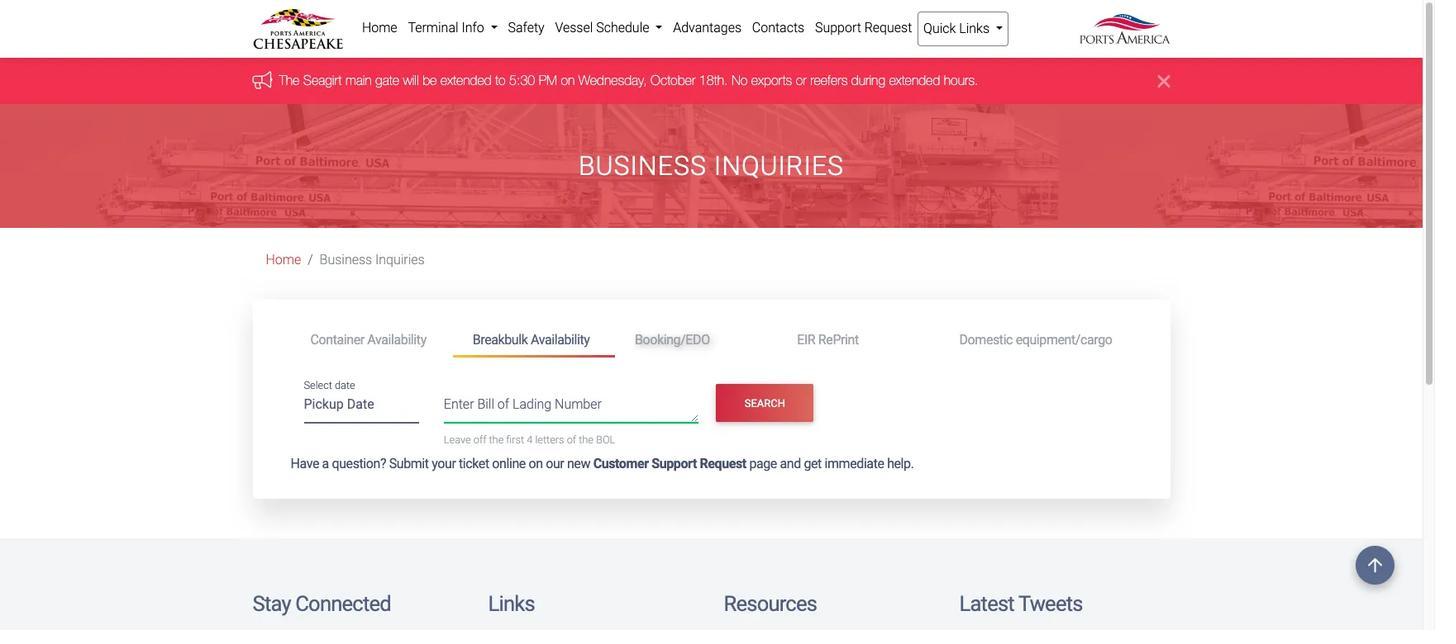 Task type: vqa. For each thing, say whether or not it's contained in the screenshot.
Contacts
yes



Task type: locate. For each thing, give the bounding box(es) containing it.
the left the bol
[[579, 434, 594, 446]]

availability inside container availability link
[[367, 332, 427, 348]]

safety link
[[503, 12, 550, 45]]

terminal info link
[[403, 12, 503, 45]]

support
[[815, 20, 861, 36], [652, 457, 697, 472]]

1 horizontal spatial inquiries
[[714, 151, 844, 182]]

eir reprint link
[[777, 325, 940, 356]]

0 horizontal spatial inquiries
[[375, 253, 425, 268]]

during
[[851, 73, 886, 88]]

availability inside breakbulk availability link
[[531, 332, 590, 348]]

availability
[[367, 332, 427, 348], [531, 332, 590, 348]]

1 vertical spatial on
[[529, 457, 543, 472]]

off
[[474, 434, 487, 446]]

october
[[651, 73, 696, 88]]

0 vertical spatial on
[[561, 73, 575, 88]]

0 vertical spatial support
[[815, 20, 861, 36]]

support inside "support request" link
[[815, 20, 861, 36]]

select
[[304, 379, 332, 392]]

request
[[865, 20, 912, 36], [700, 457, 747, 472]]

container
[[310, 332, 364, 348]]

0 vertical spatial home
[[362, 20, 397, 36]]

vessel
[[555, 20, 593, 36]]

1 horizontal spatial home
[[362, 20, 397, 36]]

extended right during
[[889, 73, 940, 88]]

1 horizontal spatial links
[[959, 21, 990, 36]]

0 horizontal spatial home link
[[266, 253, 301, 268]]

support right customer
[[652, 457, 697, 472]]

0 horizontal spatial availability
[[367, 332, 427, 348]]

home link
[[357, 12, 403, 45], [266, 253, 301, 268]]

1 horizontal spatial of
[[567, 434, 576, 446]]

question?
[[332, 457, 386, 472]]

on left our
[[529, 457, 543, 472]]

support request
[[815, 20, 912, 36]]

support up reefers
[[815, 20, 861, 36]]

home
[[362, 20, 397, 36], [266, 253, 301, 268]]

1 horizontal spatial support
[[815, 20, 861, 36]]

the seagirt main gate will be extended to 5:30 pm on wednesday, october 18th.  no exports or reefers during extended hours. link
[[279, 73, 979, 88]]

number
[[555, 397, 602, 413]]

0 horizontal spatial the
[[489, 434, 504, 446]]

request left the page
[[700, 457, 747, 472]]

info
[[462, 20, 484, 36]]

help.
[[887, 457, 914, 472]]

have
[[291, 457, 319, 472]]

bill
[[477, 397, 494, 413]]

0 horizontal spatial on
[[529, 457, 543, 472]]

0 horizontal spatial business
[[320, 253, 372, 268]]

1 vertical spatial links
[[488, 592, 535, 617]]

1 vertical spatial support
[[652, 457, 697, 472]]

of right bill
[[498, 397, 509, 413]]

1 availability from the left
[[367, 332, 427, 348]]

0 horizontal spatial links
[[488, 592, 535, 617]]

reefers
[[810, 73, 848, 88]]

contacts link
[[747, 12, 810, 45]]

business
[[579, 151, 707, 182], [320, 253, 372, 268]]

availability right breakbulk
[[531, 332, 590, 348]]

0 vertical spatial links
[[959, 21, 990, 36]]

home for bottommost home link
[[266, 253, 301, 268]]

on right pm
[[561, 73, 575, 88]]

0 horizontal spatial request
[[700, 457, 747, 472]]

submit
[[389, 457, 429, 472]]

booking/edo link
[[615, 325, 777, 356]]

1 horizontal spatial extended
[[889, 73, 940, 88]]

1 vertical spatial of
[[567, 434, 576, 446]]

latest tweets
[[960, 592, 1083, 617]]

1 vertical spatial inquiries
[[375, 253, 425, 268]]

exports
[[751, 73, 792, 88]]

get
[[804, 457, 822, 472]]

2 availability from the left
[[531, 332, 590, 348]]

extended left to
[[441, 73, 492, 88]]

the right the off
[[489, 434, 504, 446]]

pm
[[539, 73, 557, 88]]

1 horizontal spatial the
[[579, 434, 594, 446]]

1 horizontal spatial business
[[579, 151, 707, 182]]

will
[[403, 73, 419, 88]]

domestic equipment/cargo
[[960, 332, 1113, 348]]

0 vertical spatial request
[[865, 20, 912, 36]]

reprint
[[818, 332, 859, 348]]

new
[[567, 457, 590, 472]]

extended
[[441, 73, 492, 88], [889, 73, 940, 88]]

letters
[[535, 434, 564, 446]]

0 horizontal spatial extended
[[441, 73, 492, 88]]

of
[[498, 397, 509, 413], [567, 434, 576, 446]]

of right letters
[[567, 434, 576, 446]]

2 extended from the left
[[889, 73, 940, 88]]

date
[[335, 379, 355, 392]]

1 horizontal spatial availability
[[531, 332, 590, 348]]

eir reprint
[[797, 332, 859, 348]]

availability right container on the bottom left of the page
[[367, 332, 427, 348]]

stay
[[253, 592, 291, 617]]

0 horizontal spatial business inquiries
[[320, 253, 425, 268]]

1 vertical spatial request
[[700, 457, 747, 472]]

0 horizontal spatial of
[[498, 397, 509, 413]]

0 horizontal spatial home
[[266, 253, 301, 268]]

availability for container availability
[[367, 332, 427, 348]]

business inquiries
[[579, 151, 844, 182], [320, 253, 425, 268]]

the
[[489, 434, 504, 446], [579, 434, 594, 446]]

1 vertical spatial home
[[266, 253, 301, 268]]

seagirt
[[303, 73, 342, 88]]

0 vertical spatial business inquiries
[[579, 151, 844, 182]]

the seagirt main gate will be extended to 5:30 pm on wednesday, october 18th.  no exports or reefers during extended hours.
[[279, 73, 979, 88]]

links
[[959, 21, 990, 36], [488, 592, 535, 617]]

1 horizontal spatial on
[[561, 73, 575, 88]]

1 the from the left
[[489, 434, 504, 446]]

0 vertical spatial inquiries
[[714, 151, 844, 182]]

0 vertical spatial home link
[[357, 12, 403, 45]]

request left quick
[[865, 20, 912, 36]]



Task type: describe. For each thing, give the bounding box(es) containing it.
vessel schedule
[[555, 20, 653, 36]]

equipment/cargo
[[1016, 332, 1113, 348]]

a
[[322, 457, 329, 472]]

2 the from the left
[[579, 434, 594, 446]]

stay connected
[[253, 592, 391, 617]]

1 vertical spatial home link
[[266, 253, 301, 268]]

contacts
[[752, 20, 805, 36]]

Enter Bill of Lading Number text field
[[444, 395, 699, 423]]

resources
[[724, 592, 817, 617]]

terminal info
[[408, 20, 488, 36]]

quick links
[[924, 21, 993, 36]]

our
[[546, 457, 564, 472]]

ticket
[[459, 457, 489, 472]]

breakbulk availability link
[[453, 325, 615, 358]]

go to top image
[[1356, 547, 1395, 585]]

the
[[279, 73, 300, 88]]

search
[[745, 397, 785, 410]]

schedule
[[596, 20, 649, 36]]

main
[[346, 73, 372, 88]]

breakbulk
[[473, 332, 528, 348]]

container availability link
[[291, 325, 453, 356]]

0 vertical spatial of
[[498, 397, 509, 413]]

0 vertical spatial business
[[579, 151, 707, 182]]

or
[[796, 73, 807, 88]]

Select date text field
[[304, 391, 419, 424]]

enter bill of lading number
[[444, 397, 602, 413]]

bullhorn image
[[253, 71, 279, 89]]

1 vertical spatial business inquiries
[[320, 253, 425, 268]]

eir
[[797, 332, 816, 348]]

1 horizontal spatial request
[[865, 20, 912, 36]]

select date
[[304, 379, 355, 392]]

the seagirt main gate will be extended to 5:30 pm on wednesday, october 18th.  no exports or reefers during extended hours. alert
[[0, 58, 1423, 105]]

1 vertical spatial business
[[320, 253, 372, 268]]

advantages link
[[668, 12, 747, 45]]

18th.
[[699, 73, 728, 88]]

1 extended from the left
[[441, 73, 492, 88]]

search button
[[716, 385, 814, 423]]

wednesday,
[[579, 73, 647, 88]]

5:30
[[509, 73, 535, 88]]

your
[[432, 457, 456, 472]]

support request link
[[810, 12, 918, 45]]

first
[[506, 434, 524, 446]]

0 horizontal spatial support
[[652, 457, 697, 472]]

be
[[423, 73, 437, 88]]

safety
[[508, 20, 545, 36]]

tweets
[[1019, 592, 1083, 617]]

no
[[732, 73, 748, 88]]

enter
[[444, 397, 474, 413]]

terminal
[[408, 20, 459, 36]]

page
[[749, 457, 777, 472]]

1 horizontal spatial home link
[[357, 12, 403, 45]]

customer support request link
[[593, 457, 747, 472]]

quick links link
[[918, 12, 1009, 46]]

leave
[[444, 434, 471, 446]]

bol
[[596, 434, 615, 446]]

close image
[[1158, 71, 1170, 91]]

gate
[[375, 73, 399, 88]]

1 horizontal spatial business inquiries
[[579, 151, 844, 182]]

customer
[[593, 457, 649, 472]]

availability for breakbulk availability
[[531, 332, 590, 348]]

domestic equipment/cargo link
[[940, 325, 1132, 356]]

latest
[[960, 592, 1014, 617]]

online
[[492, 457, 526, 472]]

on inside alert
[[561, 73, 575, 88]]

quick
[[924, 21, 956, 36]]

breakbulk availability
[[473, 332, 590, 348]]

and
[[780, 457, 801, 472]]

domestic
[[960, 332, 1013, 348]]

advantages
[[673, 20, 742, 36]]

have a question? submit your ticket online on our new customer support request page and get immediate help.
[[291, 457, 914, 472]]

home for rightmost home link
[[362, 20, 397, 36]]

container availability
[[310, 332, 427, 348]]

lading
[[513, 397, 552, 413]]

leave off the first 4 letters of the bol
[[444, 434, 615, 446]]

hours.
[[944, 73, 979, 88]]

4
[[527, 434, 533, 446]]

connected
[[295, 592, 391, 617]]

vessel schedule link
[[550, 12, 668, 45]]

to
[[495, 73, 506, 88]]

immediate
[[825, 457, 884, 472]]

booking/edo
[[635, 332, 710, 348]]



